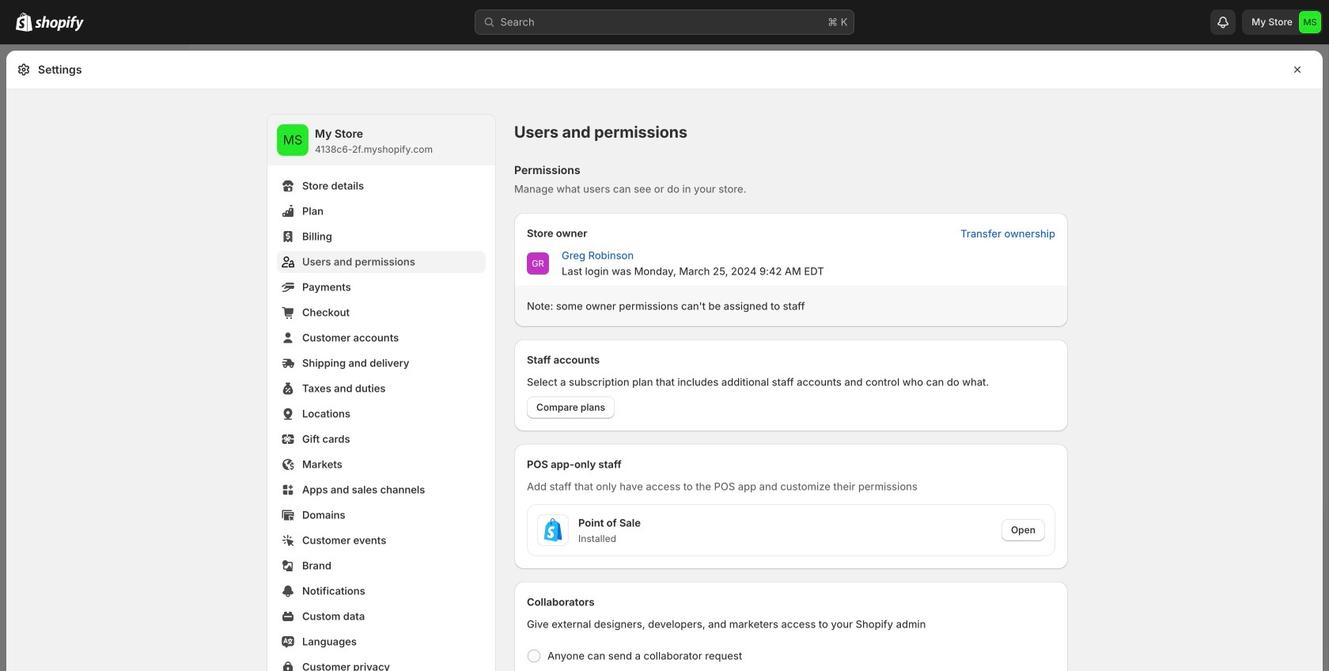 Task type: describe. For each thing, give the bounding box(es) containing it.
shopify image
[[35, 16, 84, 31]]

avatar with initials g r image
[[527, 253, 549, 275]]

shopify image
[[16, 12, 32, 31]]



Task type: locate. For each thing, give the bounding box(es) containing it.
0 vertical spatial my store image
[[1300, 11, 1322, 33]]

settings dialog
[[6, 51, 1324, 671]]

1 vertical spatial my store image
[[277, 124, 309, 156]]

0 horizontal spatial my store image
[[277, 124, 309, 156]]

1 horizontal spatial my store image
[[1300, 11, 1322, 33]]

my store image
[[1300, 11, 1322, 33], [277, 124, 309, 156]]

my store image inside shop settings menu element
[[277, 124, 309, 156]]

shop settings menu element
[[268, 115, 496, 671]]



Task type: vqa. For each thing, say whether or not it's contained in the screenshot.
Avatar with initials G R
yes



